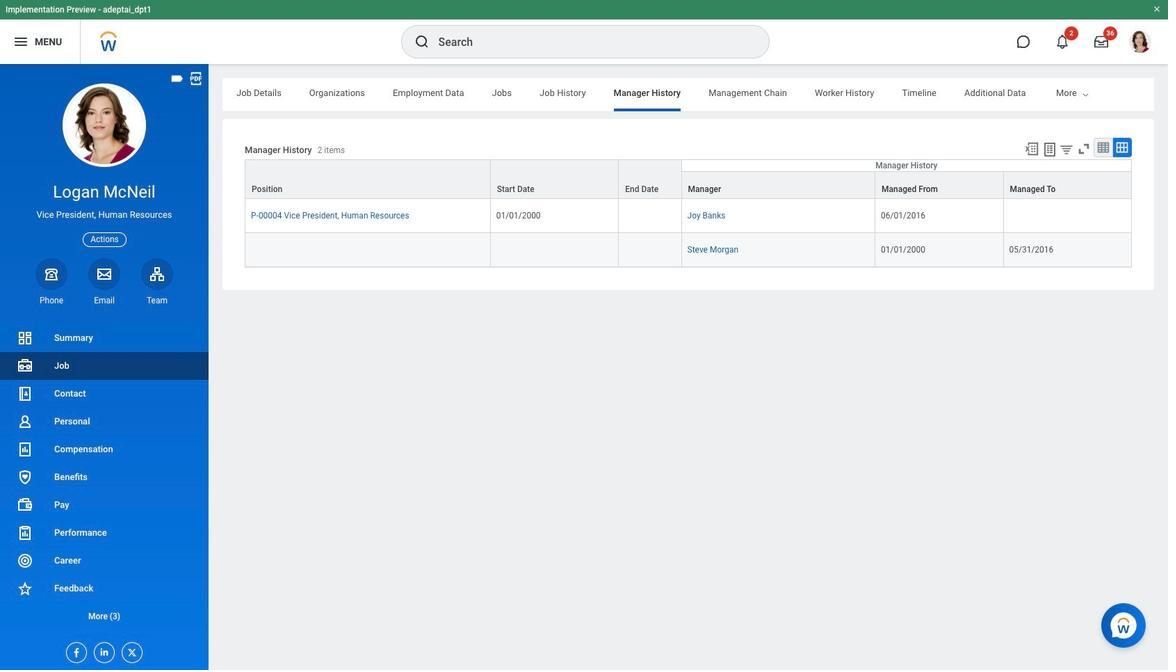 Task type: locate. For each thing, give the bounding box(es) containing it.
phone logan mcneil element
[[35, 295, 67, 306]]

banner
[[0, 0, 1169, 64]]

cell
[[619, 199, 682, 233], [1004, 199, 1133, 233], [245, 233, 491, 267], [491, 233, 619, 267], [619, 233, 682, 267]]

personal image
[[17, 413, 33, 430]]

email logan mcneil element
[[88, 295, 120, 306]]

export to worksheets image
[[1042, 141, 1059, 158]]

3 row from the top
[[245, 199, 1133, 233]]

tab list
[[223, 78, 1169, 111]]

linkedin image
[[95, 643, 110, 658]]

contact image
[[17, 385, 33, 402]]

row
[[245, 159, 1133, 199], [245, 171, 1133, 199], [245, 199, 1133, 233], [245, 233, 1133, 267]]

navigation pane region
[[0, 64, 209, 670]]

profile logan mcneil image
[[1130, 31, 1152, 56]]

x image
[[122, 643, 138, 658]]

table image
[[1097, 141, 1111, 154]]

list
[[0, 324, 209, 630]]

1 row from the top
[[245, 159, 1133, 199]]

toolbar
[[1019, 138, 1133, 159]]

select to filter grid data image
[[1060, 142, 1075, 157]]

phone image
[[42, 266, 61, 282]]



Task type: describe. For each thing, give the bounding box(es) containing it.
tag image
[[170, 71, 185, 86]]

performance image
[[17, 525, 33, 541]]

view team image
[[149, 266, 166, 282]]

summary image
[[17, 330, 33, 346]]

export to excel image
[[1025, 141, 1040, 157]]

facebook image
[[67, 643, 82, 658]]

justify image
[[13, 33, 29, 50]]

2 row from the top
[[245, 171, 1133, 199]]

career image
[[17, 552, 33, 569]]

expand table image
[[1116, 141, 1130, 154]]

benefits image
[[17, 469, 33, 486]]

compensation image
[[17, 441, 33, 458]]

job image
[[17, 358, 33, 374]]

notifications large image
[[1056, 35, 1070, 49]]

Search Workday  search field
[[439, 26, 741, 57]]

4 row from the top
[[245, 233, 1133, 267]]

close environment banner image
[[1154, 5, 1162, 13]]

view printable version (pdf) image
[[189, 71, 204, 86]]

inbox large image
[[1095, 35, 1109, 49]]

feedback image
[[17, 580, 33, 597]]

team logan mcneil element
[[141, 295, 173, 306]]

mail image
[[96, 266, 113, 282]]

fullscreen image
[[1077, 141, 1092, 157]]

search image
[[414, 33, 430, 50]]

pay image
[[17, 497, 33, 513]]



Task type: vqa. For each thing, say whether or not it's contained in the screenshot.
4th row from the bottom
yes



